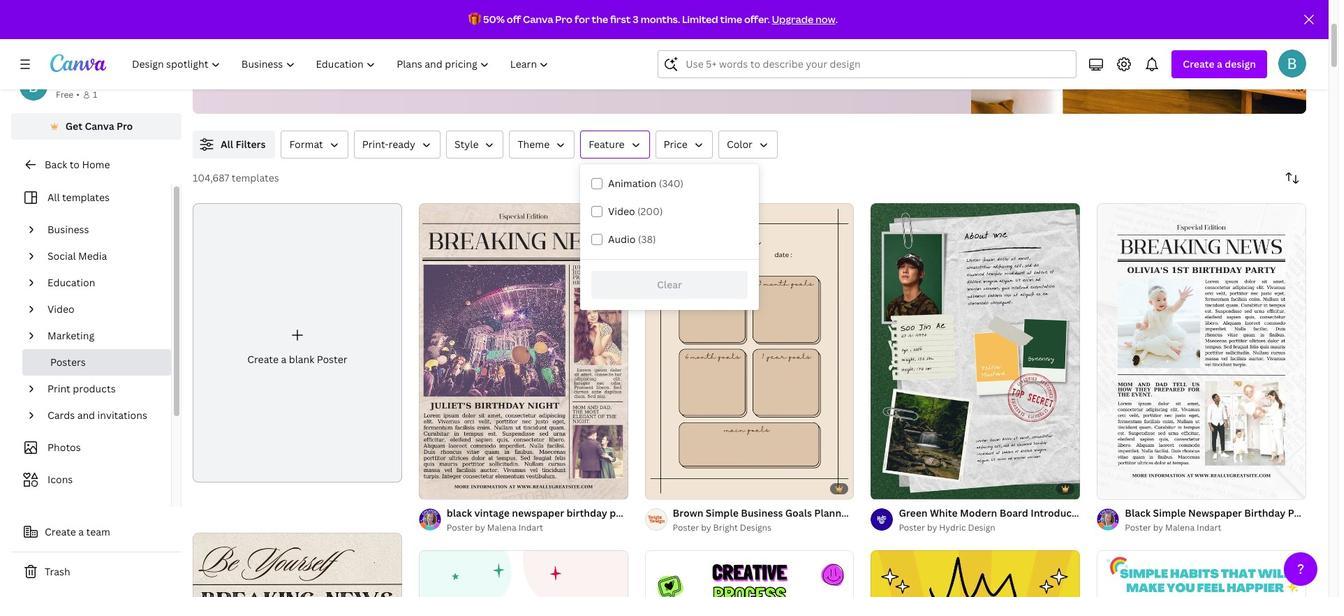 Task type: describe. For each thing, give the bounding box(es) containing it.
animation
[[608, 177, 657, 190]]

home
[[82, 158, 110, 171]]

get canva pro
[[65, 119, 133, 133]]

poster inside black vintage newspaper birthday party poster poster by malena indart
[[447, 522, 473, 534]]

icons link
[[20, 466, 163, 493]]

theme
[[518, 138, 550, 151]]

malena inside "black simple newspaper birthday poster poster by malena indart"
[[1166, 522, 1195, 534]]

goals
[[785, 506, 812, 520]]

newspaper
[[512, 506, 564, 520]]

offer.
[[744, 13, 770, 26]]

free
[[56, 89, 73, 101]]

pro inside button
[[117, 119, 133, 133]]

blank
[[289, 353, 314, 366]]

1 horizontal spatial for
[[575, 13, 590, 26]]

(200)
[[638, 205, 663, 218]]

introduction
[[1031, 506, 1091, 520]]

Sort by button
[[1279, 164, 1307, 192]]

planner
[[814, 506, 851, 520]]

photos
[[47, 441, 81, 454]]

malena inside black vintage newspaper birthday party poster poster by malena indart
[[487, 522, 517, 534]]

media
[[78, 249, 107, 263]]

1
[[93, 89, 97, 101]]

team
[[86, 525, 110, 538]]

or
[[431, 6, 443, 21]]

a for design
[[1217, 57, 1223, 71]]

create a team
[[45, 525, 110, 538]]

theme button
[[509, 131, 575, 159]]

about
[[1108, 506, 1138, 520]]

price button
[[655, 131, 713, 159]]

bright
[[713, 522, 738, 534]]

get
[[560, 24, 577, 39]]

green white modern board introduction all about me poster link
[[899, 506, 1188, 521]]

posters
[[50, 355, 86, 369]]

buzz
[[267, 6, 292, 21]]

off
[[507, 13, 521, 26]]

vintage
[[475, 506, 510, 520]]

create for create a blank poster
[[247, 353, 279, 366]]

black simple newspaper birthday poster poster by malena indart
[[1125, 506, 1319, 534]]

upgrade
[[772, 13, 814, 26]]

format button
[[281, 131, 348, 159]]

poster down the black
[[1125, 522, 1151, 534]]

poster by malena indart link for newspaper
[[447, 521, 628, 535]]

create for create a team
[[45, 525, 76, 538]]

color button
[[719, 131, 778, 159]]

free
[[325, 24, 346, 39]]

now
[[816, 13, 836, 26]]

format
[[289, 138, 323, 151]]

by inside black vintage newspaper birthday party poster poster by malena indart
[[475, 522, 485, 534]]

red and green illustrative christmas event poster image
[[419, 550, 628, 597]]

catching
[[544, 6, 590, 21]]

104,687 templates
[[193, 171, 279, 184]]

video (200)
[[608, 205, 663, 218]]

birthday
[[1245, 506, 1286, 520]]

from
[[444, 24, 470, 39]]

print
[[47, 382, 70, 395]]

audio
[[608, 233, 636, 246]]

audio (38)
[[608, 233, 656, 246]]

all templates
[[47, 191, 110, 204]]

create a blank poster link
[[193, 203, 402, 482]]

poster inside generate buzz for your promo, product, or event with an eye-catching poster. grab and customize free poster templates from our selection to get started.
[[349, 24, 384, 39]]

🎁 50% off canva pro for the first 3 months. limited time offer. upgrade now .
[[469, 13, 838, 26]]

create a blank poster
[[247, 353, 347, 366]]

1 horizontal spatial canva
[[523, 13, 553, 26]]

poster down green
[[899, 522, 925, 534]]

Search search field
[[686, 51, 1068, 78]]

social media
[[47, 249, 107, 263]]

the
[[592, 13, 608, 26]]

by inside green white modern board introduction all about me poster poster by hydric design
[[927, 522, 937, 534]]

designs
[[740, 522, 772, 534]]

brown
[[673, 506, 704, 520]]

print products link
[[42, 376, 163, 402]]

poster right planner on the right
[[854, 506, 885, 520]]

1 vertical spatial to
[[70, 158, 80, 171]]

to inside generate buzz for your promo, product, or event with an eye-catching poster. grab and customize free poster templates from our selection to get started.
[[546, 24, 557, 39]]

🎁
[[469, 13, 481, 26]]

education link
[[42, 270, 163, 296]]

your
[[313, 6, 338, 21]]

104,687
[[193, 171, 229, 184]]

cards
[[47, 409, 75, 422]]

products
[[73, 382, 116, 395]]

templates for all templates
[[62, 191, 110, 204]]

marketing link
[[42, 323, 163, 349]]

time
[[720, 13, 742, 26]]

business link
[[42, 216, 163, 243]]

upgrade now button
[[772, 13, 836, 26]]

business inside "brown simple business goals planner poster poster by bright designs"
[[741, 506, 783, 520]]

marketing
[[47, 329, 94, 342]]

generate
[[215, 6, 265, 21]]

create a blank poster element
[[193, 203, 402, 482]]

party
[[610, 506, 635, 520]]

black vintage newspaper birthday party poster image
[[419, 203, 628, 499]]

feature
[[589, 138, 625, 151]]

board
[[1000, 506, 1029, 520]]

poster.
[[593, 6, 630, 21]]

get
[[65, 119, 82, 133]]

education
[[47, 276, 95, 289]]

all filters button
[[193, 131, 275, 159]]

video for video
[[47, 302, 74, 316]]



Task type: locate. For each thing, give the bounding box(es) containing it.
indart
[[519, 522, 543, 534], [1197, 522, 1222, 534]]

print-ready
[[362, 138, 416, 151]]

.
[[836, 13, 838, 26]]

by down white
[[927, 522, 937, 534]]

with
[[479, 6, 502, 21]]

poster down promo,
[[349, 24, 384, 39]]

by inside "brown simple business goals planner poster poster by bright designs"
[[701, 522, 711, 534]]

simple right the black
[[1153, 506, 1186, 520]]

2 vertical spatial all
[[1093, 506, 1106, 520]]

a for team
[[78, 525, 84, 538]]

0 horizontal spatial all
[[47, 191, 60, 204]]

1 vertical spatial create
[[247, 353, 279, 366]]

0 vertical spatial to
[[546, 24, 557, 39]]

invitations
[[97, 409, 147, 422]]

1 horizontal spatial pro
[[555, 13, 573, 26]]

brad klo image
[[1279, 50, 1307, 78]]

simple inside "black simple newspaper birthday poster poster by malena indart"
[[1153, 506, 1186, 520]]

simple for black
[[1153, 506, 1186, 520]]

back to home
[[45, 158, 110, 171]]

our
[[473, 24, 491, 39]]

1 horizontal spatial a
[[281, 353, 287, 366]]

filters
[[236, 138, 266, 151]]

for inside generate buzz for your promo, product, or event with an eye-catching poster. grab and customize free poster templates from our selection to get started.
[[295, 6, 311, 21]]

0 vertical spatial and
[[244, 24, 264, 39]]

0 vertical spatial create
[[1183, 57, 1215, 71]]

poster down black
[[447, 522, 473, 534]]

all left filters at the top of the page
[[221, 138, 233, 151]]

social media link
[[42, 243, 163, 270]]

0 horizontal spatial simple
[[706, 506, 739, 520]]

templates down filters at the top of the page
[[232, 171, 279, 184]]

an
[[505, 6, 518, 21]]

1 horizontal spatial simple
[[1153, 506, 1186, 520]]

business
[[47, 223, 89, 236], [741, 506, 783, 520]]

white
[[930, 506, 958, 520]]

1 vertical spatial templates
[[232, 171, 279, 184]]

1 horizontal spatial templates
[[232, 171, 279, 184]]

2 horizontal spatial create
[[1183, 57, 1215, 71]]

1 horizontal spatial and
[[244, 24, 264, 39]]

1 horizontal spatial poster
[[638, 506, 669, 520]]

2 horizontal spatial templates
[[387, 24, 441, 39]]

poster by malena indart link for newspaper
[[1125, 521, 1307, 535]]

poster right me
[[1157, 506, 1188, 520]]

1 vertical spatial and
[[77, 409, 95, 422]]

0 horizontal spatial a
[[78, 525, 84, 538]]

3 by from the left
[[927, 522, 937, 534]]

started.
[[580, 24, 622, 39]]

for left the
[[575, 13, 590, 26]]

clear button
[[591, 271, 748, 299]]

1 horizontal spatial all
[[221, 138, 233, 151]]

3
[[633, 13, 639, 26]]

0 vertical spatial business
[[47, 223, 89, 236]]

0 horizontal spatial and
[[77, 409, 95, 422]]

eye-
[[521, 6, 544, 21]]

pro up back to home link at the top of page
[[117, 119, 133, 133]]

all
[[221, 138, 233, 151], [47, 191, 60, 204], [1093, 506, 1106, 520]]

pro
[[555, 13, 573, 26], [117, 119, 133, 133]]

2 by from the left
[[701, 522, 711, 534]]

indart inside black vintage newspaper birthday party poster poster by malena indart
[[519, 522, 543, 534]]

black vintage newspaper birthday party poster poster by malena indart
[[447, 506, 669, 534]]

malena down vintage
[[487, 522, 517, 534]]

•
[[76, 89, 80, 101]]

a left blank
[[281, 353, 287, 366]]

brown simple business goals planner poster poster by bright designs
[[673, 506, 885, 534]]

black simple newspaper birthday poster image
[[1097, 203, 1307, 499]]

video up 'marketing'
[[47, 302, 74, 316]]

2 vertical spatial templates
[[62, 191, 110, 204]]

social
[[47, 249, 76, 263]]

by down vintage
[[475, 522, 485, 534]]

by down me
[[1153, 522, 1164, 534]]

photos link
[[20, 434, 163, 461]]

poster right blank
[[317, 353, 347, 366]]

simple up bright
[[706, 506, 739, 520]]

poster down brown
[[673, 522, 699, 534]]

all for all filters
[[221, 138, 233, 151]]

animation (340)
[[608, 177, 684, 190]]

0 horizontal spatial poster
[[349, 24, 384, 39]]

to left get
[[546, 24, 557, 39]]

0 vertical spatial canva
[[523, 13, 553, 26]]

clear
[[657, 278, 682, 291]]

1 vertical spatial a
[[281, 353, 287, 366]]

and inside generate buzz for your promo, product, or event with an eye-catching poster. grab and customize free poster templates from our selection to get started.
[[244, 24, 264, 39]]

to
[[546, 24, 557, 39], [70, 158, 80, 171]]

event
[[445, 6, 476, 21]]

and
[[244, 24, 264, 39], [77, 409, 95, 422]]

poster
[[317, 353, 347, 366], [854, 506, 885, 520], [1157, 506, 1188, 520], [1288, 506, 1319, 520], [447, 522, 473, 534], [673, 522, 699, 534], [899, 522, 925, 534], [1125, 522, 1151, 534]]

malena down newspaper
[[1166, 522, 1195, 534]]

0 horizontal spatial indart
[[519, 522, 543, 534]]

brown simple business goals planner poster link
[[673, 506, 885, 521]]

2 horizontal spatial all
[[1093, 506, 1106, 520]]

video up audio
[[608, 205, 635, 218]]

all left about on the right of page
[[1093, 506, 1106, 520]]

a inside button
[[78, 525, 84, 538]]

poster by bright designs link
[[673, 521, 854, 535]]

all inside green white modern board introduction all about me poster poster by hydric design
[[1093, 506, 1106, 520]]

1 vertical spatial poster
[[638, 506, 669, 520]]

1 vertical spatial all
[[47, 191, 60, 204]]

first
[[610, 13, 631, 26]]

poster right birthday at the right bottom
[[1288, 506, 1319, 520]]

1 vertical spatial canva
[[85, 119, 114, 133]]

by left bright
[[701, 522, 711, 534]]

0 horizontal spatial video
[[47, 302, 74, 316]]

style button
[[446, 131, 504, 159]]

create inside dropdown button
[[1183, 57, 1215, 71]]

1 horizontal spatial poster by malena indart link
[[1125, 521, 1307, 535]]

2 poster by malena indart link from the left
[[1125, 521, 1307, 535]]

create
[[1183, 57, 1215, 71], [247, 353, 279, 366], [45, 525, 76, 538]]

top level navigation element
[[123, 50, 561, 78]]

black simple newspaper birthday poster link
[[1125, 506, 1319, 521]]

0 horizontal spatial malena
[[487, 522, 517, 534]]

limited
[[682, 13, 718, 26]]

1 horizontal spatial malena
[[1166, 522, 1195, 534]]

2 vertical spatial a
[[78, 525, 84, 538]]

create left blank
[[247, 353, 279, 366]]

0 vertical spatial poster
[[349, 24, 384, 39]]

templates down back to home
[[62, 191, 110, 204]]

ready
[[389, 138, 416, 151]]

a for blank
[[281, 353, 287, 366]]

design
[[1225, 57, 1256, 71]]

design
[[968, 522, 996, 534]]

blue white playful illustration lifestyle poster image
[[1097, 551, 1307, 597]]

0 vertical spatial all
[[221, 138, 233, 151]]

templates down product,
[[387, 24, 441, 39]]

by inside "black simple newspaper birthday poster poster by malena indart"
[[1153, 522, 1164, 534]]

a left 'team'
[[78, 525, 84, 538]]

customize
[[267, 24, 322, 39]]

yellow illustrative attention poster image
[[871, 550, 1080, 597]]

poster by hydric design link
[[899, 521, 1080, 535]]

0 horizontal spatial poster by malena indart link
[[447, 521, 628, 535]]

0 horizontal spatial canva
[[85, 119, 114, 133]]

icons
[[47, 473, 73, 486]]

0 vertical spatial a
[[1217, 57, 1223, 71]]

green white modern board introduction all about me poster image
[[871, 203, 1080, 499]]

a inside dropdown button
[[1217, 57, 1223, 71]]

all inside button
[[221, 138, 233, 151]]

color
[[727, 138, 753, 151]]

trash link
[[11, 558, 182, 586]]

selection
[[494, 24, 543, 39]]

canva right get
[[85, 119, 114, 133]]

green
[[899, 506, 928, 520]]

get canva pro button
[[11, 113, 182, 140]]

months.
[[641, 13, 680, 26]]

back to home link
[[11, 151, 182, 179]]

1 horizontal spatial create
[[247, 353, 279, 366]]

2 horizontal spatial a
[[1217, 57, 1223, 71]]

2 simple from the left
[[1153, 506, 1186, 520]]

1 vertical spatial video
[[47, 302, 74, 316]]

by
[[475, 522, 485, 534], [701, 522, 711, 534], [927, 522, 937, 534], [1153, 522, 1164, 534]]

1 malena from the left
[[487, 522, 517, 534]]

poster right party at the bottom left of the page
[[638, 506, 669, 520]]

1 horizontal spatial indart
[[1197, 522, 1222, 534]]

business up the poster by bright designs link
[[741, 506, 783, 520]]

grab
[[215, 24, 241, 39]]

1 by from the left
[[475, 522, 485, 534]]

1 horizontal spatial to
[[546, 24, 557, 39]]

price
[[664, 138, 688, 151]]

video
[[608, 205, 635, 218], [47, 302, 74, 316]]

0 horizontal spatial business
[[47, 223, 89, 236]]

simple for brown
[[706, 506, 739, 520]]

2 vertical spatial create
[[45, 525, 76, 538]]

create a design button
[[1172, 50, 1267, 78]]

video for video (200)
[[608, 205, 635, 218]]

1 indart from the left
[[519, 522, 543, 534]]

50%
[[483, 13, 505, 26]]

templates for 104,687 templates
[[232, 171, 279, 184]]

(340)
[[659, 177, 684, 190]]

product,
[[382, 6, 428, 21]]

0 vertical spatial pro
[[555, 13, 573, 26]]

0 horizontal spatial templates
[[62, 191, 110, 204]]

modern
[[960, 506, 998, 520]]

create inside button
[[45, 525, 76, 538]]

and right cards
[[77, 409, 95, 422]]

canva inside button
[[85, 119, 114, 133]]

0 horizontal spatial create
[[45, 525, 76, 538]]

generate buzz for your promo, product, or event with an eye-catching poster. grab and customize free poster templates from our selection to get started.
[[215, 6, 630, 39]]

business up social
[[47, 223, 89, 236]]

1 vertical spatial business
[[741, 506, 783, 520]]

simple inside "brown simple business goals planner poster poster by bright designs"
[[706, 506, 739, 520]]

0 horizontal spatial pro
[[117, 119, 133, 133]]

0 vertical spatial video
[[608, 205, 635, 218]]

and down generate
[[244, 24, 264, 39]]

1 poster by malena indart link from the left
[[447, 521, 628, 535]]

for up customize at the top of the page
[[295, 6, 311, 21]]

pro right eye-
[[555, 13, 573, 26]]

black vintage newspaper birthday party poster link
[[447, 506, 669, 521]]

2 malena from the left
[[1166, 522, 1195, 534]]

personal
[[56, 73, 97, 87]]

None search field
[[658, 50, 1077, 78]]

create for create a design
[[1183, 57, 1215, 71]]

beige vintage newspaper motivational quote poster image
[[193, 533, 402, 597]]

1 horizontal spatial video
[[608, 205, 635, 218]]

all for all templates
[[47, 191, 60, 204]]

canva right off
[[523, 13, 553, 26]]

brown simple business goals planner poster image
[[645, 203, 854, 499]]

1 horizontal spatial business
[[741, 506, 783, 520]]

1 vertical spatial pro
[[117, 119, 133, 133]]

a left design
[[1217, 57, 1223, 71]]

all down back
[[47, 191, 60, 204]]

black white playful doodle creative process infographic poster image
[[645, 550, 854, 597]]

create left design
[[1183, 57, 1215, 71]]

feature button
[[580, 131, 650, 159]]

2 indart from the left
[[1197, 522, 1222, 534]]

create a team button
[[11, 518, 182, 546]]

birthday
[[567, 506, 607, 520]]

create a design
[[1183, 57, 1256, 71]]

4 by from the left
[[1153, 522, 1164, 534]]

1 simple from the left
[[706, 506, 739, 520]]

0 horizontal spatial for
[[295, 6, 311, 21]]

poster inside black vintage newspaper birthday party poster poster by malena indart
[[638, 506, 669, 520]]

a
[[1217, 57, 1223, 71], [281, 353, 287, 366], [78, 525, 84, 538]]

templates
[[387, 24, 441, 39], [232, 171, 279, 184], [62, 191, 110, 204]]

0 vertical spatial templates
[[387, 24, 441, 39]]

0 horizontal spatial to
[[70, 158, 80, 171]]

print products
[[47, 382, 116, 395]]

templates inside generate buzz for your promo, product, or event with an eye-catching poster. grab and customize free poster templates from our selection to get started.
[[387, 24, 441, 39]]

create left 'team'
[[45, 525, 76, 538]]

to right back
[[70, 158, 80, 171]]

all filters
[[221, 138, 266, 151]]

indart inside "black simple newspaper birthday poster poster by malena indart"
[[1197, 522, 1222, 534]]



Task type: vqa. For each thing, say whether or not it's contained in the screenshot.
'products'
yes



